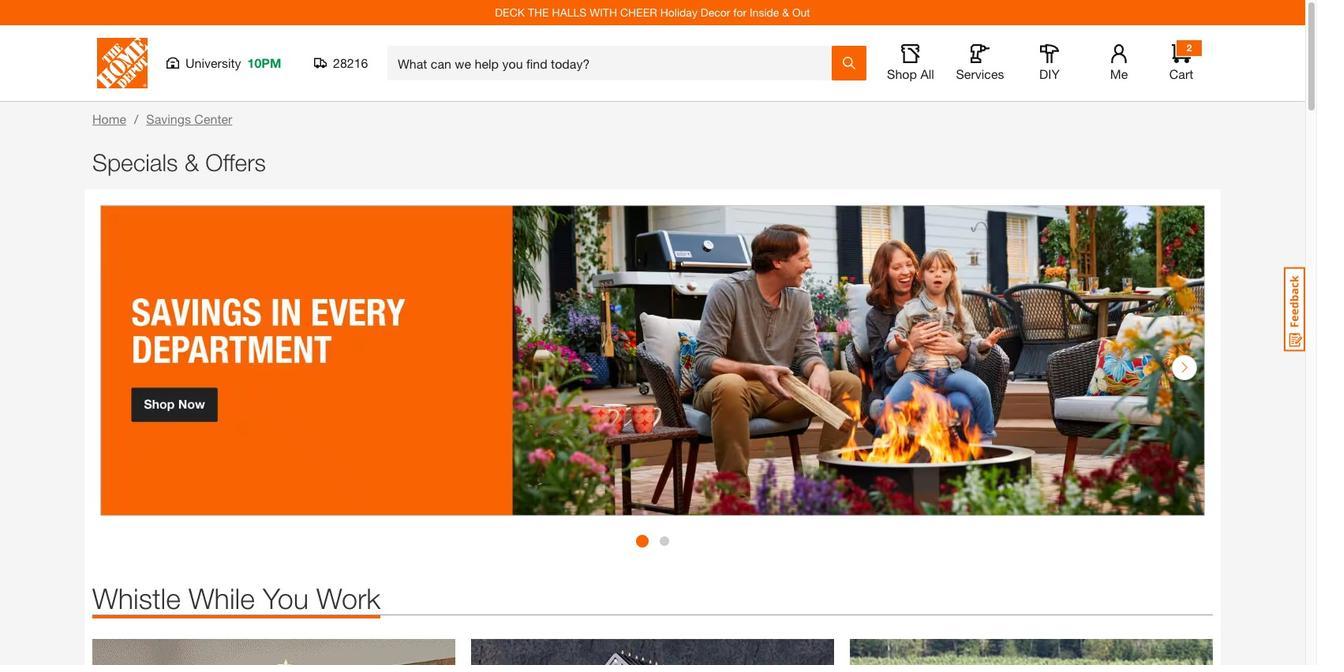 Task type: locate. For each thing, give the bounding box(es) containing it.
holiday
[[660, 6, 698, 19]]

services
[[956, 66, 1004, 81]]

cart 2
[[1169, 42, 1193, 81]]

What can we help you find today? search field
[[398, 47, 831, 80]]

1  image from the left
[[92, 639, 455, 665]]

savings center link
[[146, 111, 232, 126]]

& left out
[[782, 6, 789, 19]]

& down savings center link on the left top of the page
[[184, 148, 199, 176]]

 image
[[92, 639, 455, 665], [471, 639, 834, 665], [850, 639, 1213, 665]]

halls
[[552, 6, 587, 19]]

specials
[[92, 148, 178, 176]]

&
[[782, 6, 789, 19], [184, 148, 199, 176]]

offers
[[205, 148, 266, 176]]

28216 button
[[314, 55, 369, 71]]

whistle
[[92, 582, 181, 616]]

specials & offers
[[92, 148, 266, 176]]

me button
[[1094, 44, 1144, 82]]

2 horizontal spatial  image
[[850, 639, 1213, 665]]

feedback link image
[[1284, 267, 1305, 352]]

the home depot logo image
[[97, 38, 148, 88]]

me
[[1110, 66, 1128, 81]]

deck the halls with cheer holiday decor for inside & out
[[495, 6, 810, 19]]

out
[[792, 6, 810, 19]]

0 horizontal spatial &
[[184, 148, 199, 176]]

savings in every department image
[[100, 205, 1205, 516]]

0 horizontal spatial  image
[[92, 639, 455, 665]]

shop all
[[887, 66, 934, 81]]

1 horizontal spatial &
[[782, 6, 789, 19]]

28216
[[333, 55, 368, 70]]

with
[[590, 6, 617, 19]]

1 horizontal spatial  image
[[471, 639, 834, 665]]



Task type: vqa. For each thing, say whether or not it's contained in the screenshot.
for
yes



Task type: describe. For each thing, give the bounding box(es) containing it.
deck
[[495, 6, 525, 19]]

whistle while you work
[[92, 582, 381, 616]]

shop
[[887, 66, 917, 81]]

cheer
[[620, 6, 657, 19]]

shop all button
[[885, 44, 936, 82]]

university 10pm
[[185, 55, 281, 70]]

services button
[[955, 44, 1005, 82]]

diy
[[1039, 66, 1060, 81]]

10pm
[[247, 55, 281, 70]]

university
[[185, 55, 241, 70]]

for
[[733, 6, 747, 19]]

deck the halls with cheer holiday decor for inside & out link
[[495, 6, 810, 19]]

you
[[263, 582, 309, 616]]

cart
[[1169, 66, 1193, 81]]

2  image from the left
[[471, 639, 834, 665]]

all
[[920, 66, 934, 81]]

center
[[194, 111, 232, 126]]

2
[[1187, 42, 1192, 54]]

savings
[[146, 111, 191, 126]]

diy button
[[1024, 44, 1075, 82]]

the
[[528, 6, 549, 19]]

home link
[[92, 111, 126, 126]]

1 vertical spatial &
[[184, 148, 199, 176]]

decor
[[701, 6, 730, 19]]

inside
[[750, 6, 779, 19]]

home
[[92, 111, 126, 126]]

savings center
[[146, 111, 232, 126]]

0 vertical spatial &
[[782, 6, 789, 19]]

work
[[316, 582, 381, 616]]

3  image from the left
[[850, 639, 1213, 665]]

while
[[189, 582, 255, 616]]



